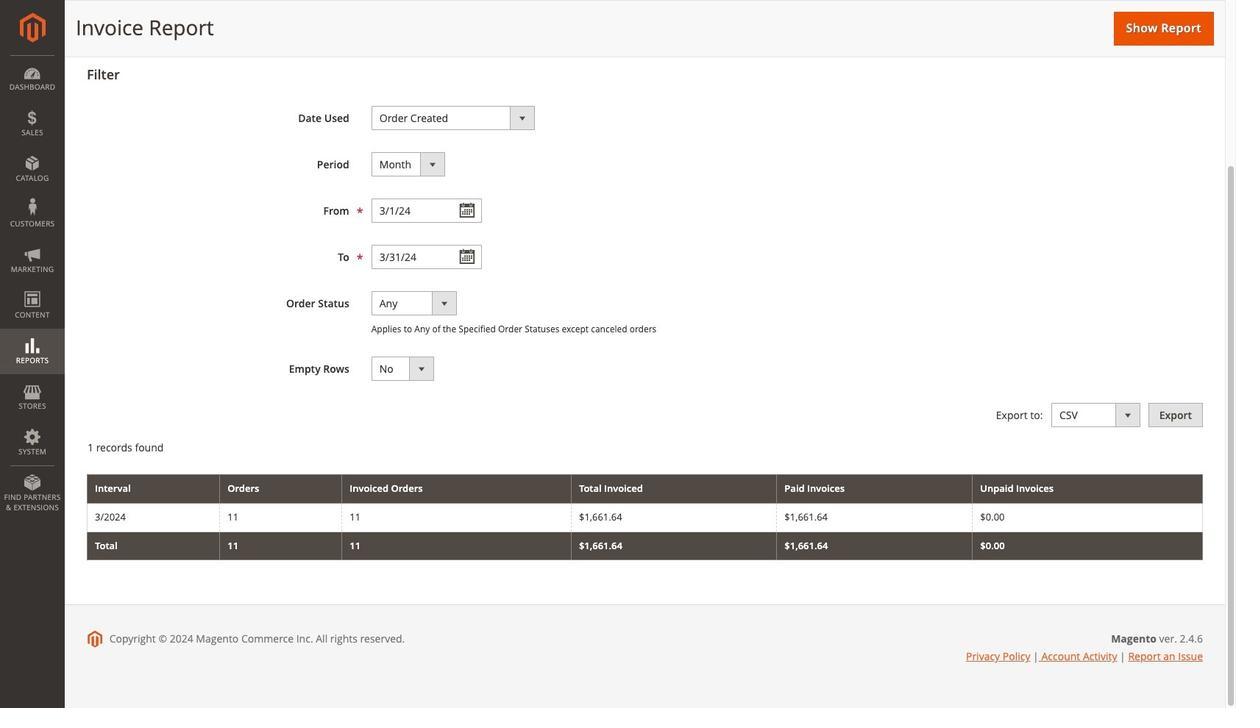 Task type: locate. For each thing, give the bounding box(es) containing it.
None text field
[[371, 199, 482, 223]]

magento admin panel image
[[20, 13, 45, 43]]

menu bar
[[0, 55, 65, 520]]

None text field
[[371, 245, 482, 269]]



Task type: vqa. For each thing, say whether or not it's contained in the screenshot.
1st From Text Box
no



